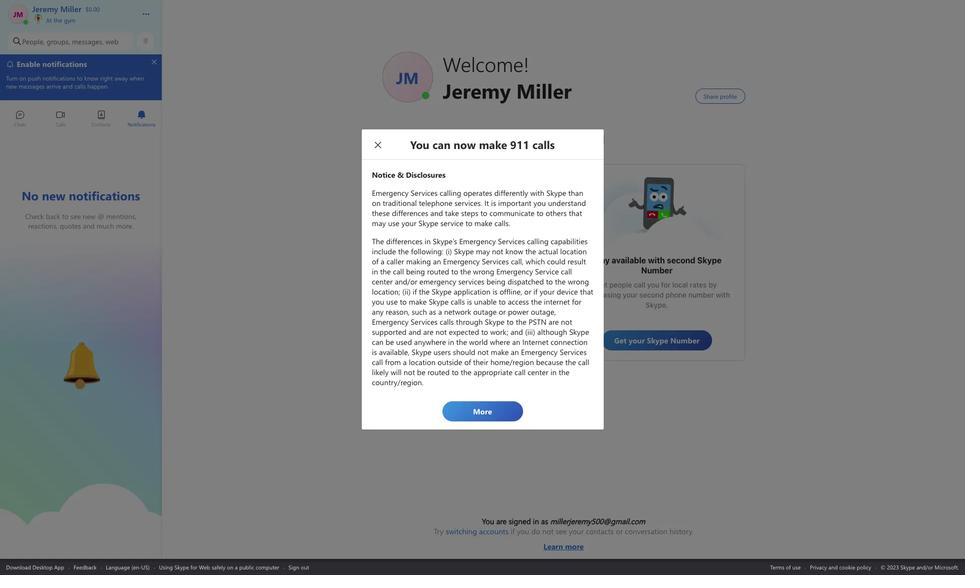 Task type: describe. For each thing, give the bounding box(es) containing it.
public
[[239, 564, 254, 571]]

by
[[709, 281, 717, 289]]

share the invite with anyone even if they aren't on skype. no sign ups or downloads required.
[[399, 276, 543, 304]]

or inside try switching accounts if you do not see your contacts or conversation history. learn more
[[616, 527, 623, 537]]

1 vertical spatial on
[[227, 564, 233, 571]]

feedback link
[[74, 564, 97, 571]]

aren't
[[399, 286, 419, 294]]

bell
[[51, 338, 64, 348]]

whosthis
[[627, 175, 658, 185]]

second inside the let people call you for local rates by purchasing your second phone number with skype.
[[639, 291, 664, 299]]

try switching accounts if you do not see your contacts or conversation history. learn more
[[434, 527, 694, 552]]

contacts
[[586, 527, 614, 537]]

see
[[556, 527, 567, 537]]

available
[[612, 256, 646, 265]]

easy meetings with anyone
[[418, 261, 523, 270]]

(en-
[[131, 564, 141, 571]]

using skype for web safely on a public computer
[[159, 564, 279, 571]]

ups
[[483, 286, 495, 294]]

with up ups
[[476, 261, 493, 270]]

anyone inside share the invite with anyone even if they aren't on skype. no sign ups or downloads required.
[[473, 276, 497, 284]]

at the gym button
[[32, 14, 132, 24]]

use
[[792, 564, 801, 571]]

download
[[6, 564, 31, 571]]

with inside the let people call you for local rates by purchasing your second phone number with skype.
[[716, 291, 730, 299]]

people
[[609, 281, 632, 289]]

at the gym
[[44, 16, 76, 24]]

out
[[301, 564, 309, 571]]

second inside stay available with second skype number
[[667, 256, 695, 265]]

download desktop app
[[6, 564, 64, 571]]

phone
[[666, 291, 687, 299]]

using
[[159, 564, 173, 571]]

your inside try switching accounts if you do not see your contacts or conversation history. learn more
[[569, 527, 584, 537]]

even
[[499, 276, 515, 284]]

learn more link
[[434, 537, 694, 552]]

for inside the let people call you for local rates by purchasing your second phone number with skype.
[[661, 281, 671, 289]]

invite
[[437, 276, 455, 284]]

sign
[[289, 564, 299, 571]]

web
[[106, 37, 118, 46]]

learn
[[544, 542, 563, 552]]

sign out
[[289, 564, 309, 571]]

with inside share the invite with anyone even if they aren't on skype. no sign ups or downloads required.
[[457, 276, 471, 284]]

signed
[[509, 517, 531, 527]]

you inside try switching accounts if you do not see your contacts or conversation history. learn more
[[517, 527, 529, 537]]

meetings
[[438, 261, 474, 270]]

skype. inside the let people call you for local rates by purchasing your second phone number with skype.
[[646, 301, 668, 309]]

of
[[786, 564, 791, 571]]

language (en-us) link
[[106, 564, 150, 571]]

terms of use link
[[770, 564, 801, 571]]

cookie
[[839, 564, 855, 571]]

1 vertical spatial for
[[190, 564, 197, 571]]

do
[[531, 527, 540, 537]]

your inside the let people call you for local rates by purchasing your second phone number with skype.
[[623, 291, 638, 299]]

sign
[[467, 286, 481, 294]]

people,
[[22, 37, 45, 46]]

feedback
[[74, 564, 97, 571]]

easy
[[418, 261, 436, 270]]

stay
[[592, 256, 610, 265]]

you are signed in as
[[482, 517, 550, 527]]

switching accounts link
[[446, 527, 509, 537]]

not
[[542, 527, 554, 537]]

app
[[54, 564, 64, 571]]

terms of use
[[770, 564, 801, 571]]

the for gym
[[54, 16, 62, 24]]

more
[[565, 542, 584, 552]]

accounts
[[479, 527, 509, 537]]

if inside try switching accounts if you do not see your contacts or conversation history. learn more
[[511, 527, 515, 537]]

on inside share the invite with anyone even if they aren't on skype. no sign ups or downloads required.
[[421, 286, 429, 294]]

in
[[533, 517, 539, 527]]

messages,
[[72, 37, 104, 46]]

as
[[541, 517, 548, 527]]

privacy
[[810, 564, 827, 571]]



Task type: vqa. For each thing, say whether or not it's contained in the screenshot.
Gym
yes



Task type: locate. For each thing, give the bounding box(es) containing it.
are
[[496, 517, 507, 527]]

number
[[641, 266, 673, 275]]

terms
[[770, 564, 784, 571]]

gym
[[64, 16, 76, 24]]

with down by
[[716, 291, 730, 299]]

on left a
[[227, 564, 233, 571]]

1 horizontal spatial for
[[661, 281, 671, 289]]

share
[[403, 276, 423, 284]]

rates
[[690, 281, 707, 289]]

1 horizontal spatial skype.
[[646, 301, 668, 309]]

tab list
[[0, 106, 162, 134]]

if
[[517, 276, 521, 284], [511, 527, 515, 537]]

you left do
[[517, 527, 529, 537]]

with
[[648, 256, 665, 265], [476, 261, 493, 270], [457, 276, 471, 284], [716, 291, 730, 299]]

with inside stay available with second skype number
[[648, 256, 665, 265]]

or right the contacts
[[616, 527, 623, 537]]

0 vertical spatial skype
[[697, 256, 722, 265]]

conversation
[[625, 527, 668, 537]]

using skype for web safely on a public computer link
[[159, 564, 279, 571]]

if up downloads
[[517, 276, 521, 284]]

if inside share the invite with anyone even if they aren't on skype. no sign ups or downloads required.
[[517, 276, 521, 284]]

0 vertical spatial on
[[421, 286, 429, 294]]

switching
[[446, 527, 477, 537]]

skype. down invite
[[431, 286, 454, 294]]

0 vertical spatial anyone
[[495, 261, 523, 270]]

skype.
[[431, 286, 454, 294], [646, 301, 668, 309]]

or inside share the invite with anyone even if they aren't on skype. no sign ups or downloads required.
[[497, 286, 504, 294]]

you
[[647, 281, 659, 289], [517, 527, 529, 537]]

1 vertical spatial or
[[616, 527, 623, 537]]

for
[[661, 281, 671, 289], [190, 564, 197, 571]]

skype. inside share the invite with anyone even if they aren't on skype. no sign ups or downloads required.
[[431, 286, 454, 294]]

local
[[672, 281, 688, 289]]

with up "number"
[[648, 256, 665, 265]]

0 vertical spatial or
[[497, 286, 504, 294]]

or
[[497, 286, 504, 294], [616, 527, 623, 537]]

1 vertical spatial skype.
[[646, 301, 668, 309]]

with up no
[[457, 276, 471, 284]]

1 vertical spatial second
[[639, 291, 664, 299]]

call
[[634, 281, 645, 289]]

skype up by
[[697, 256, 722, 265]]

on down share
[[421, 286, 429, 294]]

0 horizontal spatial skype.
[[431, 286, 454, 294]]

anyone up ups
[[473, 276, 497, 284]]

people, groups, messages, web
[[22, 37, 118, 46]]

download desktop app link
[[6, 564, 64, 571]]

second down call on the right of the page
[[639, 291, 664, 299]]

0 horizontal spatial your
[[569, 527, 584, 537]]

stay available with second skype number
[[592, 256, 724, 275]]

skype right using
[[174, 564, 189, 571]]

1 horizontal spatial on
[[421, 286, 429, 294]]

the down easy
[[425, 276, 435, 284]]

the for invite
[[425, 276, 435, 284]]

anyone up even at the top right of page
[[495, 261, 523, 270]]

1 horizontal spatial second
[[667, 256, 695, 265]]

the inside share the invite with anyone even if they aren't on skype. no sign ups or downloads required.
[[425, 276, 435, 284]]

a
[[235, 564, 238, 571]]

1 horizontal spatial you
[[647, 281, 659, 289]]

safely
[[212, 564, 225, 571]]

at
[[46, 16, 52, 24]]

1 vertical spatial if
[[511, 527, 515, 537]]

mansurfer
[[440, 180, 476, 191]]

people, groups, messages, web button
[[8, 32, 134, 50]]

0 horizontal spatial second
[[639, 291, 664, 299]]

1 horizontal spatial or
[[616, 527, 623, 537]]

skype inside stay available with second skype number
[[697, 256, 722, 265]]

on
[[421, 286, 429, 294], [227, 564, 233, 571]]

0 vertical spatial you
[[647, 281, 659, 289]]

desktop
[[32, 564, 53, 571]]

or right ups
[[497, 286, 504, 294]]

you right call on the right of the page
[[647, 281, 659, 289]]

history.
[[670, 527, 694, 537]]

0 horizontal spatial if
[[511, 527, 515, 537]]

0 horizontal spatial you
[[517, 527, 529, 537]]

0 horizontal spatial skype
[[174, 564, 189, 571]]

the right at
[[54, 16, 62, 24]]

second
[[667, 256, 695, 265], [639, 291, 664, 299]]

0 vertical spatial the
[[54, 16, 62, 24]]

0 horizontal spatial or
[[497, 286, 504, 294]]

and
[[829, 564, 838, 571]]

privacy and cookie policy
[[810, 564, 871, 571]]

your
[[623, 291, 638, 299], [569, 527, 584, 537]]

downloads
[[505, 286, 542, 294]]

us)
[[141, 564, 150, 571]]

web
[[199, 564, 210, 571]]

for left local
[[661, 281, 671, 289]]

1 vertical spatial the
[[425, 276, 435, 284]]

if right "are"
[[511, 527, 515, 537]]

0 vertical spatial for
[[661, 281, 671, 289]]

0 horizontal spatial on
[[227, 564, 233, 571]]

you
[[482, 517, 494, 527]]

try
[[434, 527, 444, 537]]

purchasing
[[584, 291, 621, 299]]

anyone
[[495, 261, 523, 270], [473, 276, 497, 284]]

policy
[[857, 564, 871, 571]]

for left web
[[190, 564, 197, 571]]

sign out link
[[289, 564, 309, 571]]

1 vertical spatial you
[[517, 527, 529, 537]]

groups,
[[47, 37, 70, 46]]

1 vertical spatial your
[[569, 527, 584, 537]]

skype. down phone
[[646, 301, 668, 309]]

number
[[688, 291, 714, 299]]

your down call on the right of the page
[[623, 291, 638, 299]]

0 vertical spatial if
[[517, 276, 521, 284]]

1 horizontal spatial the
[[425, 276, 435, 284]]

privacy and cookie policy link
[[810, 564, 871, 571]]

computer
[[256, 564, 279, 571]]

0 vertical spatial skype.
[[431, 286, 454, 294]]

let
[[597, 281, 608, 289]]

0 horizontal spatial the
[[54, 16, 62, 24]]

your right see
[[569, 527, 584, 537]]

1 vertical spatial skype
[[174, 564, 189, 571]]

1 horizontal spatial if
[[517, 276, 521, 284]]

0 vertical spatial your
[[623, 291, 638, 299]]

no
[[456, 286, 465, 294]]

they
[[523, 276, 538, 284]]

0 horizontal spatial for
[[190, 564, 197, 571]]

language
[[106, 564, 130, 571]]

second up local
[[667, 256, 695, 265]]

language (en-us)
[[106, 564, 150, 571]]

let people call you for local rates by purchasing your second phone number with skype.
[[584, 281, 732, 309]]

required.
[[455, 296, 486, 304]]

you inside the let people call you for local rates by purchasing your second phone number with skype.
[[647, 281, 659, 289]]

1 horizontal spatial your
[[623, 291, 638, 299]]

1 vertical spatial anyone
[[473, 276, 497, 284]]

1 horizontal spatial skype
[[697, 256, 722, 265]]

the inside button
[[54, 16, 62, 24]]

0 vertical spatial second
[[667, 256, 695, 265]]



